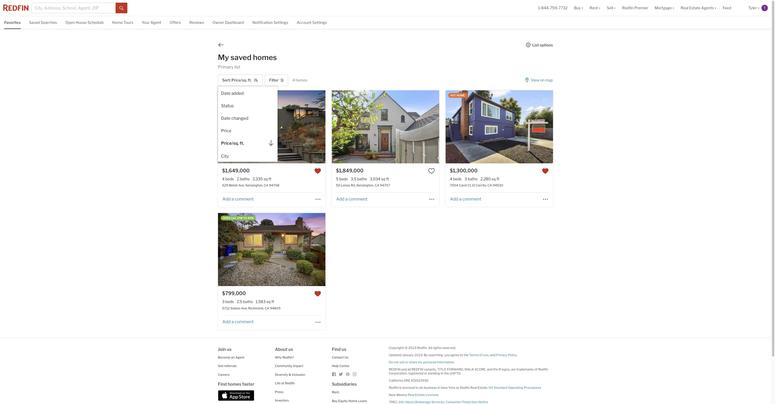 Task type: locate. For each thing, give the bounding box(es) containing it.
licensed
[[403, 386, 415, 390]]

0 vertical spatial ave,
[[239, 184, 245, 188]]

sq for $1,849,000
[[381, 177, 386, 181]]

2 horizontal spatial favorite button image
[[542, 168, 549, 175]]

comment for $799,000
[[235, 320, 254, 325]]

ft. up the city button
[[240, 141, 244, 146]]

▾ right rent
[[599, 6, 601, 10]]

1 horizontal spatial 4 beds
[[450, 177, 462, 181]]

date added button
[[218, 87, 278, 99]]

1 vertical spatial ave,
[[241, 307, 248, 311]]

lenox
[[341, 184, 350, 188]]

redfin is licensed to do business in new york as redfin real estate. ny standard operating procedures
[[389, 386, 541, 390]]

or right sell
[[405, 361, 409, 365]]

date inside "button"
[[221, 116, 231, 121]]

0 vertical spatial home
[[112, 20, 123, 25]]

add a comment button down carol on the right of the page
[[450, 197, 482, 202]]

ca down 2,335 sq ft
[[264, 184, 268, 188]]

1 vertical spatial price/sq.
[[221, 141, 239, 146]]

2 photo of 50 lenox rd, kensington, ca 94707 image from the left
[[332, 91, 440, 164]]

add a comment for $799,000
[[223, 320, 254, 325]]

consumer
[[446, 401, 461, 405]]

faster
[[242, 382, 255, 387]]

. right 'privacy'
[[517, 353, 518, 357]]

0 vertical spatial or
[[405, 361, 409, 365]]

1 vertical spatial find
[[218, 382, 227, 387]]

▾ right the mortgage
[[673, 6, 675, 10]]

or inside redfin and all redfin variants, title forward, walk score, and the r logos, are trademarks of redfin corporation, registered or pending in the uspto.
[[424, 372, 428, 376]]

2 horizontal spatial favorite button checkbox
[[542, 168, 549, 175]]

1 vertical spatial real
[[471, 386, 477, 390]]

1 horizontal spatial redfin
[[412, 368, 424, 372]]

comment down rd, on the left of page
[[349, 197, 368, 202]]

1 vertical spatial or
[[424, 372, 428, 376]]

open
[[223, 217, 231, 220]]

0 horizontal spatial 4
[[222, 177, 225, 181]]

baths for $1,300,000
[[468, 177, 478, 181]]

about up why
[[275, 347, 288, 352]]

0 horizontal spatial new
[[389, 393, 396, 397]]

agent
[[151, 20, 161, 25], [236, 356, 245, 360]]

real left estate.
[[471, 386, 477, 390]]

add a comment button for $1,849,000
[[336, 197, 368, 202]]

add a comment down beloit
[[223, 197, 254, 202]]

and right the score,
[[487, 368, 493, 372]]

find up the contact
[[332, 347, 341, 352]]

1 date from the top
[[221, 91, 231, 96]]

▾ right the sell
[[614, 6, 616, 10]]

beds
[[226, 177, 234, 181], [339, 177, 348, 181], [453, 177, 462, 181], [225, 300, 234, 304]]

2 photo of 7004 carol ct, el cerrito, ca 94530 image from the left
[[446, 91, 553, 164]]

▾ for buy ▾
[[582, 6, 584, 10]]

my
[[418, 361, 423, 365]]

3 photo of 629 beloit ave, kensington, ca 94708 image from the left
[[326, 91, 433, 164]]

0 vertical spatial of
[[480, 353, 483, 357]]

comment down 629 beloit ave, kensington, ca 94708 in the top of the page
[[235, 197, 254, 202]]

2 vertical spatial real
[[408, 393, 415, 397]]

status button
[[218, 99, 278, 112]]

2.5
[[237, 300, 242, 304]]

0 horizontal spatial favorite button image
[[314, 291, 321, 298]]

3 photo of 5712 solano ave, richmond, ca 94805 image from the left
[[326, 213, 433, 287]]

▾ right the agents
[[715, 6, 717, 10]]

homes right saved
[[253, 53, 277, 62]]

0 vertical spatial ft.
[[248, 78, 252, 83]]

add a comment button down beloit
[[222, 197, 254, 202]]

0 vertical spatial about
[[275, 347, 288, 352]]

mortgage ▾
[[655, 6, 675, 10]]

ca
[[264, 184, 268, 188], [375, 184, 379, 188], [488, 184, 492, 188], [265, 307, 269, 311]]

add a comment down carol on the right of the page
[[450, 197, 482, 202]]

comment down el
[[463, 197, 482, 202]]

629
[[222, 184, 228, 188]]

comment
[[235, 197, 254, 202], [349, 197, 368, 202], [463, 197, 482, 202], [235, 320, 254, 325]]

updated
[[389, 353, 402, 357]]

2 kensington, from the left
[[357, 184, 374, 188]]

sell ▾ button
[[604, 0, 619, 16]]

1 horizontal spatial .
[[517, 353, 518, 357]]

agent inside your agent link
[[151, 20, 161, 25]]

settings inside 'link'
[[274, 20, 288, 25]]

1 vertical spatial home
[[349, 399, 358, 403]]

4 right filter popup button
[[293, 78, 295, 82]]

beds up 5712
[[225, 300, 234, 304]]

price/sq. right : on the top of the page
[[232, 78, 247, 83]]

0 vertical spatial to
[[460, 353, 463, 357]]

ca down 3,034 on the top left
[[375, 184, 379, 188]]

a down carol on the right of the page
[[459, 197, 462, 202]]

favorite button image
[[428, 168, 435, 175], [542, 168, 549, 175], [314, 291, 321, 298]]

become
[[218, 356, 231, 360]]

0 vertical spatial estate
[[690, 6, 701, 10]]

1 vertical spatial new
[[389, 393, 396, 397]]

0 horizontal spatial 3
[[222, 300, 225, 304]]

1 vertical spatial ft.
[[240, 141, 244, 146]]

0 vertical spatial 3
[[465, 177, 467, 181]]

sq right "2,335"
[[264, 177, 268, 181]]

2 horizontal spatial homes
[[296, 78, 308, 82]]

▾ for tyler ▾
[[758, 6, 760, 10]]

2 ▾ from the left
[[599, 6, 601, 10]]

list
[[235, 65, 240, 70]]

redfin left premier at the right top of page
[[622, 6, 634, 10]]

1 horizontal spatial homes
[[253, 53, 277, 62]]

1 photo of 629 beloit ave, kensington, ca 94708 image from the left
[[111, 91, 218, 164]]

baths up the 5712 solano ave, richmond, ca 94805
[[243, 300, 253, 304]]

homes up 'download the redfin app on the apple app store' image
[[228, 382, 241, 387]]

dre
[[404, 379, 411, 383]]

add a comment down "solano"
[[223, 320, 254, 325]]

bay
[[332, 399, 338, 403]]

629 beloit ave, kensington, ca 94708
[[222, 184, 280, 188]]

4 beds for $1,300,000
[[450, 177, 462, 181]]

account settings
[[297, 20, 327, 25]]

account
[[297, 20, 312, 25]]

ft up 94805
[[272, 300, 274, 304]]

759-
[[550, 6, 559, 10]]

3 up carol on the right of the page
[[465, 177, 467, 181]]

1 horizontal spatial about
[[405, 401, 415, 405]]

redfin.
[[417, 346, 428, 350]]

1 vertical spatial date
[[221, 116, 231, 121]]

buy
[[574, 6, 581, 10]]

find homes faster
[[218, 382, 255, 387]]

1 settings from the left
[[274, 20, 288, 25]]

0 vertical spatial real
[[681, 6, 689, 10]]

0 horizontal spatial about
[[275, 347, 288, 352]]

3 photo of 50 lenox rd, kensington, ca 94707 image from the left
[[439, 91, 547, 164]]

sat,
[[231, 217, 237, 220]]

1 horizontal spatial favorite button checkbox
[[428, 168, 435, 175]]

in right business
[[438, 386, 441, 390]]

kensington, for $1,849,000
[[357, 184, 374, 188]]

bay equity home loans button
[[332, 399, 367, 403]]

about
[[275, 347, 288, 352], [405, 401, 415, 405]]

favorite button image for $799,000
[[314, 291, 321, 298]]

1 horizontal spatial of
[[535, 368, 538, 372]]

0 horizontal spatial ,
[[444, 401, 445, 405]]

privacy policy link
[[497, 353, 517, 357]]

0 horizontal spatial favorite button checkbox
[[314, 291, 321, 298]]

date up price
[[221, 116, 231, 121]]

use
[[483, 353, 489, 357]]

2 horizontal spatial real
[[681, 6, 689, 10]]

ft for $1,849,000
[[386, 177, 389, 181]]

variants,
[[424, 368, 437, 372]]

0 horizontal spatial 4 beds
[[222, 177, 234, 181]]

ft up the 94530
[[497, 177, 500, 181]]

of left use
[[480, 353, 483, 357]]

, left consumer
[[444, 401, 445, 405]]

agent right an
[[236, 356, 245, 360]]

kensington, down the 3.5 baths
[[357, 184, 374, 188]]

agent right 'your'
[[151, 20, 161, 25]]

comment for $1,300,000
[[463, 197, 482, 202]]

4 beds up 7004
[[450, 177, 462, 181]]

city
[[221, 154, 229, 159]]

redfin down my
[[412, 368, 424, 372]]

a down beloit
[[232, 197, 234, 202]]

1 horizontal spatial find
[[332, 347, 341, 352]]

dialog
[[218, 87, 278, 162]]

uspto.
[[450, 372, 461, 376]]

us up us
[[342, 347, 347, 352]]

add a comment button down rd, on the left of page
[[336, 197, 368, 202]]

investors button
[[275, 399, 289, 403]]

add a comment for $1,849,000
[[337, 197, 368, 202]]

3 for 3 beds
[[222, 300, 225, 304]]

or left pending
[[424, 372, 428, 376]]

0 horizontal spatial find
[[218, 382, 227, 387]]

1 ▾ from the left
[[582, 6, 584, 10]]

community impact
[[275, 364, 304, 368]]

help center button
[[332, 364, 350, 368]]

estate left the agents
[[690, 6, 701, 10]]

the left r
[[493, 368, 498, 372]]

0 vertical spatial new
[[441, 386, 448, 390]]

1 horizontal spatial favorite button image
[[428, 168, 435, 175]]

photo of 629 beloit ave, kensington, ca 94708 image
[[111, 91, 218, 164], [218, 91, 326, 164], [326, 91, 433, 164]]

ave, down 2.5 baths
[[241, 307, 248, 311]]

home left tours
[[112, 20, 123, 25]]

ft up 94707
[[386, 177, 389, 181]]

2 us from the left
[[289, 347, 293, 352]]

2,335
[[253, 177, 263, 181]]

1 vertical spatial about
[[405, 401, 415, 405]]

1 vertical spatial in
[[438, 386, 441, 390]]

add for $799,000
[[223, 320, 231, 325]]

el
[[473, 184, 475, 188]]

1 horizontal spatial estate
[[690, 6, 701, 10]]

find for find us
[[332, 347, 341, 352]]

real estate agents ▾
[[681, 6, 717, 10]]

1-844-759-7732
[[538, 6, 568, 10]]

about right info
[[405, 401, 415, 405]]

. down agree at right
[[454, 361, 455, 365]]

0 horizontal spatial real
[[408, 393, 415, 397]]

2 4 beds from the left
[[450, 177, 462, 181]]

favorite button checkbox for $799,000
[[314, 291, 321, 298]]

us for about us
[[289, 347, 293, 352]]

6 ▾ from the left
[[758, 6, 760, 10]]

redfin inside redfin and all redfin variants, title forward, walk score, and the r logos, are trademarks of redfin corporation, registered or pending in the uspto.
[[539, 368, 548, 372]]

ft. inside button
[[240, 141, 244, 146]]

add a comment down rd, on the left of page
[[337, 197, 368, 202]]

sq up the 94530
[[492, 177, 496, 181]]

standard
[[494, 386, 508, 390]]

find us
[[332, 347, 347, 352]]

photo of 7004 carol ct, el cerrito, ca 94530 image
[[338, 91, 446, 164], [446, 91, 553, 164], [553, 91, 661, 164]]

redfin twitter image
[[339, 373, 343, 377]]

notification settings
[[253, 20, 288, 25]]

4 ▾ from the left
[[673, 6, 675, 10]]

real inside 'dropdown button'
[[681, 6, 689, 10]]

hot
[[451, 94, 456, 97]]

1 vertical spatial of
[[535, 368, 538, 372]]

1-
[[538, 6, 542, 10]]

1 us from the left
[[227, 347, 232, 352]]

0 horizontal spatial settings
[[274, 20, 288, 25]]

3,034
[[370, 177, 381, 181]]

2 horizontal spatial the
[[493, 368, 498, 372]]

trec: info about brokerage services , consumer protection notice
[[389, 401, 488, 405]]

help center
[[332, 364, 350, 368]]

on
[[541, 78, 545, 83]]

settings right the notification
[[274, 20, 288, 25]]

price/sq. inside button
[[221, 141, 239, 146]]

us up redfin?
[[289, 347, 293, 352]]

1 kensington, from the left
[[246, 184, 263, 188]]

center
[[340, 364, 350, 368]]

kensington, down "2,335"
[[246, 184, 263, 188]]

corporation,
[[389, 372, 408, 376]]

my saved homes primary list
[[218, 53, 277, 70]]

homes right filter popup button
[[296, 78, 308, 82]]

0 vertical spatial in
[[441, 372, 444, 376]]

date left added
[[221, 91, 231, 96]]

, left 'privacy'
[[489, 353, 490, 357]]

download the redfin app on the apple app store image
[[218, 391, 254, 401]]

2 horizontal spatial 4
[[450, 177, 453, 181]]

beloit
[[229, 184, 238, 188]]

sell ▾ button
[[607, 0, 616, 16]]

reserved.
[[442, 346, 456, 350]]

0 vertical spatial date
[[221, 91, 231, 96]]

0 horizontal spatial us
[[227, 347, 232, 352]]

real right mortgage ▾
[[681, 6, 689, 10]]

add down 50
[[337, 197, 345, 202]]

1pm
[[237, 217, 243, 220]]

1 vertical spatial 3
[[222, 300, 225, 304]]

2 horizontal spatial us
[[342, 347, 347, 352]]

ave, down 2 baths
[[239, 184, 245, 188]]

0 horizontal spatial ft.
[[240, 141, 244, 146]]

favorite button checkbox for $1,849,000
[[428, 168, 435, 175]]

redfin right trademarks in the right of the page
[[539, 368, 548, 372]]

1 horizontal spatial to
[[460, 353, 463, 357]]

in inside redfin and all redfin variants, title forward, walk score, and the r logos, are trademarks of redfin corporation, registered or pending in the uspto.
[[441, 372, 444, 376]]

new left york
[[441, 386, 448, 390]]

us right join
[[227, 347, 232, 352]]

0 horizontal spatial estate
[[415, 393, 425, 397]]

the left uspto.
[[444, 372, 449, 376]]

do not sell or share my personal information .
[[389, 361, 455, 365]]

add a comment for $1,649,000
[[223, 197, 254, 202]]

0 horizontal spatial redfin
[[389, 368, 401, 372]]

contact
[[332, 356, 344, 360]]

4 beds for $1,649,000
[[222, 177, 234, 181]]

2 date from the top
[[221, 116, 231, 121]]

list
[[533, 43, 539, 47]]

0 vertical spatial agent
[[151, 20, 161, 25]]

find down careers
[[218, 382, 227, 387]]

sq right "1,583"
[[267, 300, 271, 304]]

community impact button
[[275, 364, 304, 368]]

a for $1,649,000
[[232, 197, 234, 202]]

press button
[[275, 390, 284, 394]]

baths up 50 lenox rd, kensington, ca 94707
[[357, 177, 367, 181]]

1 horizontal spatial home
[[349, 399, 358, 403]]

baths right 2
[[240, 177, 250, 181]]

3 us from the left
[[342, 347, 347, 352]]

price/sq. down price
[[221, 141, 239, 146]]

in right pending
[[441, 372, 444, 376]]

1 horizontal spatial or
[[424, 372, 428, 376]]

date added
[[221, 91, 244, 96]]

real down licensed
[[408, 393, 415, 397]]

a down "solano"
[[232, 320, 234, 325]]

owner
[[213, 20, 224, 25]]

do
[[420, 386, 423, 390]]

3 ▾ from the left
[[614, 6, 616, 10]]

a for $1,300,000
[[459, 197, 462, 202]]

0 horizontal spatial agent
[[151, 20, 161, 25]]

date inside button
[[221, 91, 231, 96]]

1 vertical spatial to
[[416, 386, 419, 390]]

5 ▾ from the left
[[715, 6, 717, 10]]

add for $1,300,000
[[450, 197, 459, 202]]

1 vertical spatial .
[[454, 361, 455, 365]]

94805
[[270, 307, 281, 311]]

ft up the 94708
[[269, 177, 272, 181]]

sq up 94707
[[381, 177, 386, 181]]

baths up el
[[468, 177, 478, 181]]

▾ right buy at the right of page
[[582, 6, 584, 10]]

3.5
[[351, 177, 357, 181]]

view
[[531, 78, 540, 83]]

3 beds
[[222, 300, 234, 304]]

1 horizontal spatial agent
[[236, 356, 245, 360]]

4 up 629
[[222, 177, 225, 181]]

contact us
[[332, 356, 349, 360]]

dialog containing date added
[[218, 87, 278, 162]]

estate down do
[[415, 393, 425, 397]]

1 vertical spatial homes
[[296, 78, 308, 82]]

1 horizontal spatial ft.
[[248, 78, 252, 83]]

comment down the 5712 solano ave, richmond, ca 94805
[[235, 320, 254, 325]]

to right agree at right
[[460, 353, 463, 357]]

1 horizontal spatial 3
[[465, 177, 467, 181]]

0 horizontal spatial of
[[480, 353, 483, 357]]

us for join us
[[227, 347, 232, 352]]

redfin premier button
[[619, 0, 652, 16]]

why
[[275, 356, 282, 360]]

saved searches link
[[29, 16, 57, 28]]

0 vertical spatial homes
[[253, 53, 277, 62]]

sq for $799,000
[[267, 300, 271, 304]]

2 vertical spatial homes
[[228, 382, 241, 387]]

redfin down not
[[389, 368, 401, 372]]

beds right 5
[[339, 177, 348, 181]]

1 vertical spatial ,
[[444, 401, 445, 405]]

City, Address, School, Agent, ZIP search field
[[32, 3, 116, 13]]

1 vertical spatial agent
[[236, 356, 245, 360]]

privacy
[[497, 353, 508, 357]]

settings right the account
[[312, 20, 327, 25]]

0 vertical spatial ,
[[489, 353, 490, 357]]

owner dashboard link
[[213, 16, 244, 28]]

0 horizontal spatial home
[[112, 20, 123, 25]]

add a comment button for $1,649,000
[[222, 197, 254, 202]]

1 horizontal spatial in
[[441, 372, 444, 376]]

are
[[511, 368, 516, 372]]

homes for 4 homes
[[296, 78, 308, 82]]

photo of 50 lenox rd, kensington, ca 94707 image
[[225, 91, 332, 164], [332, 91, 440, 164], [439, 91, 547, 164]]

1 horizontal spatial kensington,
[[357, 184, 374, 188]]

0 horizontal spatial kensington,
[[246, 184, 263, 188]]

to left do
[[416, 386, 419, 390]]

ca down "1,583 sq ft"
[[265, 307, 269, 311]]

mortgage ▾ button
[[655, 0, 675, 16]]

favorite button checkbox
[[314, 168, 321, 175]]

1 4 beds from the left
[[222, 177, 234, 181]]

1 photo of 7004 carol ct, el cerrito, ca 94530 image from the left
[[338, 91, 446, 164]]

photo of 5712 solano ave, richmond, ca 94805 image
[[111, 213, 218, 287], [218, 213, 326, 287], [326, 213, 433, 287]]

add for $1,649,000
[[223, 197, 231, 202]]

the left terms
[[464, 353, 469, 357]]

sell
[[400, 361, 405, 365]]

beds up 7004
[[453, 177, 462, 181]]

add a comment button down "solano"
[[222, 320, 254, 325]]

0 horizontal spatial homes
[[228, 382, 241, 387]]

add for $1,849,000
[[337, 197, 345, 202]]

0 horizontal spatial or
[[405, 361, 409, 365]]

2 settings from the left
[[312, 20, 327, 25]]

favorite button checkbox
[[428, 168, 435, 175], [542, 168, 549, 175], [314, 291, 321, 298]]

careers
[[218, 373, 230, 377]]

1 horizontal spatial us
[[289, 347, 293, 352]]

home left 'loans'
[[349, 399, 358, 403]]

0 vertical spatial find
[[332, 347, 341, 352]]

1 horizontal spatial settings
[[312, 20, 327, 25]]

house
[[76, 20, 87, 25]]

date for date added
[[221, 91, 231, 96]]

updated january 2023: by searching, you agree to the terms of use , and privacy policy .
[[389, 353, 518, 357]]

1 horizontal spatial real
[[471, 386, 477, 390]]

add down 7004
[[450, 197, 459, 202]]

of right trademarks in the right of the page
[[535, 368, 538, 372]]

redfin right as
[[460, 386, 470, 390]]

favorite button checkbox for $1,300,000
[[542, 168, 549, 175]]

0 horizontal spatial in
[[438, 386, 441, 390]]

ca for $799,000
[[265, 307, 269, 311]]

add a comment
[[223, 197, 254, 202], [337, 197, 368, 202], [450, 197, 482, 202], [223, 320, 254, 325]]



Task type: describe. For each thing, give the bounding box(es) containing it.
a for $799,000
[[232, 320, 234, 325]]

1 photo of 50 lenox rd, kensington, ca 94707 image from the left
[[225, 91, 332, 164]]

favorite button image
[[314, 168, 321, 175]]

▾ for sell ▾
[[614, 6, 616, 10]]

become an agent
[[218, 356, 245, 360]]

by
[[424, 353, 428, 357]]

hot home
[[451, 94, 465, 97]]

1 horizontal spatial the
[[464, 353, 469, 357]]

forward,
[[447, 368, 464, 372]]

mortgage
[[655, 6, 672, 10]]

baths for $1,649,000
[[240, 177, 250, 181]]

tyler ▾
[[749, 6, 760, 10]]

3 baths
[[465, 177, 478, 181]]

3 photo of 7004 carol ct, el cerrito, ca 94530 image from the left
[[553, 91, 661, 164]]

date for date changed
[[221, 116, 231, 121]]

kensington, for $1,649,000
[[246, 184, 263, 188]]

add a comment button for $1,300,000
[[450, 197, 482, 202]]

options
[[540, 43, 553, 47]]

0 horizontal spatial the
[[444, 372, 449, 376]]

1,583
[[256, 300, 266, 304]]

filter button
[[265, 74, 288, 86]]

2,335 sq ft
[[253, 177, 272, 181]]

date changed button
[[218, 112, 278, 124]]

2
[[237, 177, 239, 181]]

your agent
[[142, 20, 161, 25]]

favorite button image for $1,300,000
[[542, 168, 549, 175]]

2 redfin from the left
[[412, 368, 424, 372]]

us
[[345, 356, 349, 360]]

:
[[230, 78, 231, 83]]

2 photo of 5712 solano ave, richmond, ca 94805 image from the left
[[218, 213, 326, 287]]

diversity
[[275, 373, 288, 377]]

filter
[[269, 78, 279, 83]]

beds for $799,000
[[225, 300, 234, 304]]

add a comment for $1,300,000
[[450, 197, 482, 202]]

baths for $799,000
[[243, 300, 253, 304]]

redfin facebook image
[[332, 373, 336, 377]]

settings for notification settings
[[274, 20, 288, 25]]

0 horizontal spatial to
[[416, 386, 419, 390]]

0 horizontal spatial .
[[454, 361, 455, 365]]

favorite button image for $1,849,000
[[428, 168, 435, 175]]

submit search image
[[119, 6, 124, 10]]

join us
[[218, 347, 232, 352]]

rent ▾
[[590, 6, 601, 10]]

redfin pinterest image
[[346, 373, 350, 377]]

homes inside my saved homes primary list
[[253, 53, 277, 62]]

4 homes
[[293, 78, 308, 82]]

investors
[[275, 399, 289, 403]]

searches
[[41, 20, 57, 25]]

844-
[[542, 6, 550, 10]]

subsidiaries
[[332, 382, 357, 387]]

notification settings link
[[253, 16, 288, 28]]

estate.
[[478, 386, 488, 390]]

careers button
[[218, 373, 230, 377]]

real estate agents ▾ link
[[681, 0, 717, 16]]

protection
[[462, 401, 478, 405]]

info about brokerage services link
[[399, 401, 444, 405]]

sq for $1,649,000
[[264, 177, 268, 181]]

an
[[231, 356, 235, 360]]

1 horizontal spatial 4
[[293, 78, 295, 82]]

1 horizontal spatial ,
[[489, 353, 490, 357]]

home tours link
[[112, 16, 133, 28]]

1 horizontal spatial new
[[441, 386, 448, 390]]

bay equity home loans
[[332, 399, 367, 403]]

redfin instagram image
[[353, 373, 357, 377]]

about us
[[275, 347, 293, 352]]

logos,
[[502, 368, 511, 372]]

operating
[[509, 386, 523, 390]]

add a comment button for $799,000
[[222, 320, 254, 325]]

redfin right the at
[[285, 382, 295, 386]]

homes for find homes faster
[[228, 382, 241, 387]]

2,280 sq ft
[[481, 177, 500, 181]]

become an agent button
[[218, 356, 245, 360]]

beds for $1,849,000
[[339, 177, 348, 181]]

0 vertical spatial price/sq.
[[232, 78, 247, 83]]

tours
[[124, 20, 133, 25]]

and left all at the right bottom
[[402, 368, 407, 372]]

at
[[281, 382, 284, 386]]

equity
[[338, 399, 348, 403]]

find for find homes faster
[[218, 382, 227, 387]]

ave, for $1,649,000
[[239, 184, 245, 188]]

1,583 sq ft
[[256, 300, 274, 304]]

information
[[437, 361, 454, 365]]

copyright: © 2023 redfin. all rights reserved.
[[389, 346, 456, 350]]

ft for $799,000
[[272, 300, 274, 304]]

50
[[336, 184, 341, 188]]

4 for $1,300,000
[[450, 177, 453, 181]]

redfin premier
[[622, 6, 649, 10]]

ft for $1,649,000
[[269, 177, 272, 181]]

and right use
[[490, 353, 496, 357]]

sell ▾
[[607, 6, 616, 10]]

copyright:
[[389, 346, 405, 350]]

view on map button
[[525, 74, 553, 86]]

redfin left "is"
[[389, 386, 399, 390]]

personal
[[423, 361, 436, 365]]

$1,849,000
[[336, 168, 364, 174]]

inclusion
[[292, 373, 305, 377]]

ct,
[[468, 184, 472, 188]]

us for find us
[[342, 347, 347, 352]]

list options
[[533, 43, 553, 47]]

user photo image
[[762, 5, 768, 11]]

94707
[[380, 184, 390, 188]]

ca for $1,649,000
[[264, 184, 268, 188]]

beds for $1,649,000
[[226, 177, 234, 181]]

my
[[218, 53, 229, 62]]

1 vertical spatial estate
[[415, 393, 425, 397]]

press
[[275, 390, 284, 394]]

baths for $1,849,000
[[357, 177, 367, 181]]

changed
[[231, 116, 248, 121]]

redfin and all redfin variants, title forward, walk score, and the r logos, are trademarks of redfin corporation, registered or pending in the uspto.
[[389, 368, 548, 376]]

ave, for $799,000
[[241, 307, 248, 311]]

premier
[[635, 6, 649, 10]]

94708
[[269, 184, 280, 188]]

get
[[218, 364, 223, 368]]

0 vertical spatial .
[[517, 353, 518, 357]]

beds for $1,300,000
[[453, 177, 462, 181]]

comment for $1,849,000
[[349, 197, 368, 202]]

services
[[432, 401, 444, 405]]

ft for $1,300,000
[[497, 177, 500, 181]]

3 for 3 baths
[[465, 177, 467, 181]]

saved searches
[[29, 20, 57, 25]]

7004
[[450, 184, 459, 188]]

of inside redfin and all redfin variants, title forward, walk score, and the r logos, are trademarks of redfin corporation, registered or pending in the uspto.
[[535, 368, 538, 372]]

open house schedule
[[65, 20, 104, 25]]

sq for $1,300,000
[[492, 177, 496, 181]]

sell
[[607, 6, 614, 10]]

sort : price/sq. ft.
[[222, 78, 252, 83]]

favorites link
[[4, 16, 21, 28]]

map
[[546, 78, 553, 83]]

comment for $1,649,000
[[235, 197, 254, 202]]

2 photo of 629 beloit ave, kensington, ca 94708 image from the left
[[218, 91, 326, 164]]

list options button
[[526, 42, 553, 47]]

rent
[[590, 6, 598, 10]]

ca for $1,849,000
[[375, 184, 379, 188]]

california dre #01521930
[[389, 379, 429, 383]]

1-844-759-7732 link
[[538, 6, 568, 10]]

1 redfin from the left
[[389, 368, 401, 372]]

4 for $1,649,000
[[222, 177, 225, 181]]

▾ for rent ▾
[[599, 6, 601, 10]]

settings for account settings
[[312, 20, 327, 25]]

diversity & inclusion button
[[275, 373, 305, 377]]

cerrito,
[[476, 184, 487, 188]]

get referrals button
[[218, 364, 237, 368]]

▾ for mortgage ▾
[[673, 6, 675, 10]]

7732
[[559, 6, 568, 10]]

rent ▾ button
[[587, 0, 604, 16]]

1 photo of 5712 solano ave, richmond, ca 94805 image from the left
[[111, 213, 218, 287]]

a for $1,849,000
[[346, 197, 348, 202]]

january
[[403, 353, 414, 357]]

as
[[456, 386, 460, 390]]

redfin inside button
[[622, 6, 634, 10]]

you
[[445, 353, 450, 357]]

▾ inside 'dropdown button'
[[715, 6, 717, 10]]

estate inside real estate agents ▾ link
[[690, 6, 701, 10]]

offers
[[170, 20, 181, 25]]

ca down 2,280 sq ft
[[488, 184, 492, 188]]



Task type: vqa. For each thing, say whether or not it's contained in the screenshot.
rightmost New
yes



